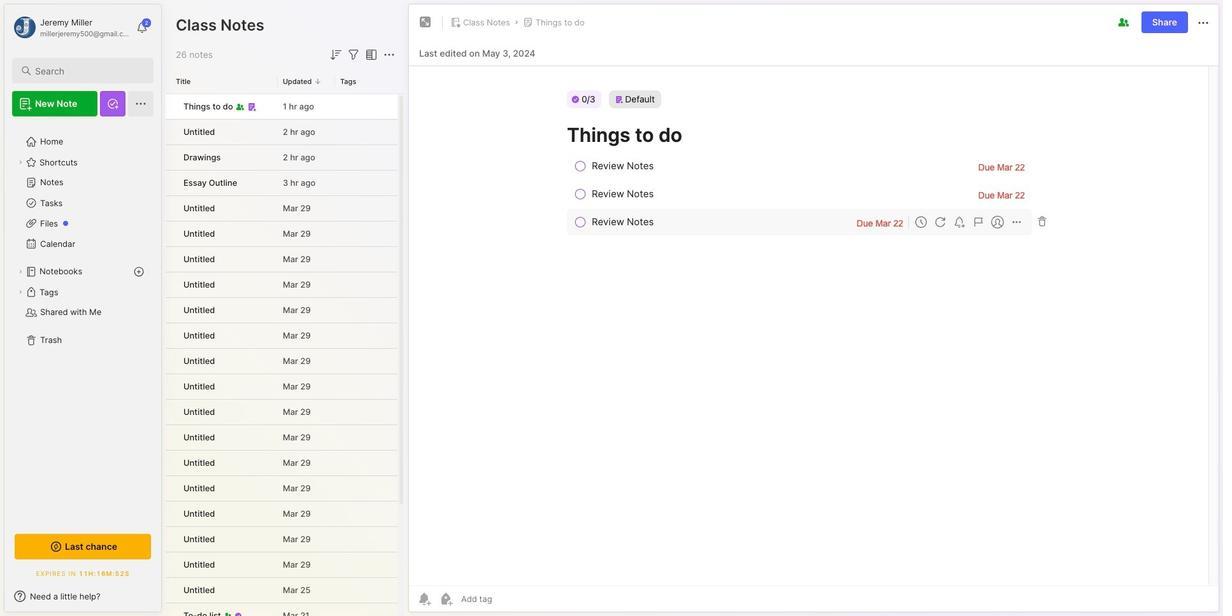 Task type: locate. For each thing, give the bounding box(es) containing it.
cell
[[166, 94, 176, 119], [166, 120, 176, 145], [166, 145, 176, 170], [166, 171, 176, 196], [166, 196, 176, 221], [166, 222, 176, 247], [166, 247, 176, 272], [166, 273, 176, 298], [166, 298, 176, 323], [166, 324, 176, 349], [166, 349, 176, 374], [166, 375, 176, 399], [166, 400, 176, 425], [166, 426, 176, 450], [166, 451, 176, 476], [166, 477, 176, 501], [166, 502, 176, 527], [166, 528, 176, 552], [166, 553, 176, 578], [166, 579, 176, 603], [166, 604, 176, 617]]

8 cell from the top
[[166, 273, 176, 298]]

18 cell from the top
[[166, 528, 176, 552]]

Search text field
[[35, 65, 142, 77]]

14 cell from the top
[[166, 426, 176, 450]]

21 cell from the top
[[166, 604, 176, 617]]

7 cell from the top
[[166, 247, 176, 272]]

1 cell from the top
[[166, 94, 176, 119]]

expand note image
[[418, 15, 433, 30]]

15 cell from the top
[[166, 451, 176, 476]]

add tag image
[[438, 592, 454, 607]]

Add tag field
[[460, 594, 556, 605]]

20 cell from the top
[[166, 579, 176, 603]]

More actions field
[[1196, 14, 1211, 30], [382, 47, 397, 62]]

expand notebooks image
[[17, 268, 24, 276]]

None search field
[[35, 63, 142, 78]]

17 cell from the top
[[166, 502, 176, 527]]

10 cell from the top
[[166, 324, 176, 349]]

2 cell from the top
[[166, 120, 176, 145]]

1 horizontal spatial more actions field
[[1196, 14, 1211, 30]]

none search field inside main element
[[35, 63, 142, 78]]

16 cell from the top
[[166, 477, 176, 501]]

Sort options field
[[328, 47, 343, 62]]

0 vertical spatial more actions field
[[1196, 14, 1211, 30]]

tree
[[4, 124, 161, 521]]

6 cell from the top
[[166, 222, 176, 247]]

Note Editor text field
[[409, 66, 1219, 586]]

11 cell from the top
[[166, 349, 176, 374]]

Add filters field
[[346, 47, 361, 62]]

0 horizontal spatial more actions field
[[382, 47, 397, 62]]

more actions image
[[382, 47, 397, 62]]

row group
[[166, 94, 398, 617]]

WHAT'S NEW field
[[4, 587, 161, 607]]



Task type: vqa. For each thing, say whether or not it's contained in the screenshot.
A
no



Task type: describe. For each thing, give the bounding box(es) containing it.
3 cell from the top
[[166, 145, 176, 170]]

expand tags image
[[17, 289, 24, 296]]

add a reminder image
[[417, 592, 432, 607]]

View options field
[[361, 47, 379, 62]]

Account field
[[12, 15, 130, 40]]

add filters image
[[346, 47, 361, 62]]

more actions image
[[1196, 15, 1211, 30]]

9 cell from the top
[[166, 298, 176, 323]]

note window element
[[408, 4, 1219, 616]]

4 cell from the top
[[166, 171, 176, 196]]

click to collapse image
[[161, 593, 170, 608]]

5 cell from the top
[[166, 196, 176, 221]]

12 cell from the top
[[166, 375, 176, 399]]

1 vertical spatial more actions field
[[382, 47, 397, 62]]

13 cell from the top
[[166, 400, 176, 425]]

19 cell from the top
[[166, 553, 176, 578]]

main element
[[0, 0, 166, 617]]

tree inside main element
[[4, 124, 161, 521]]



